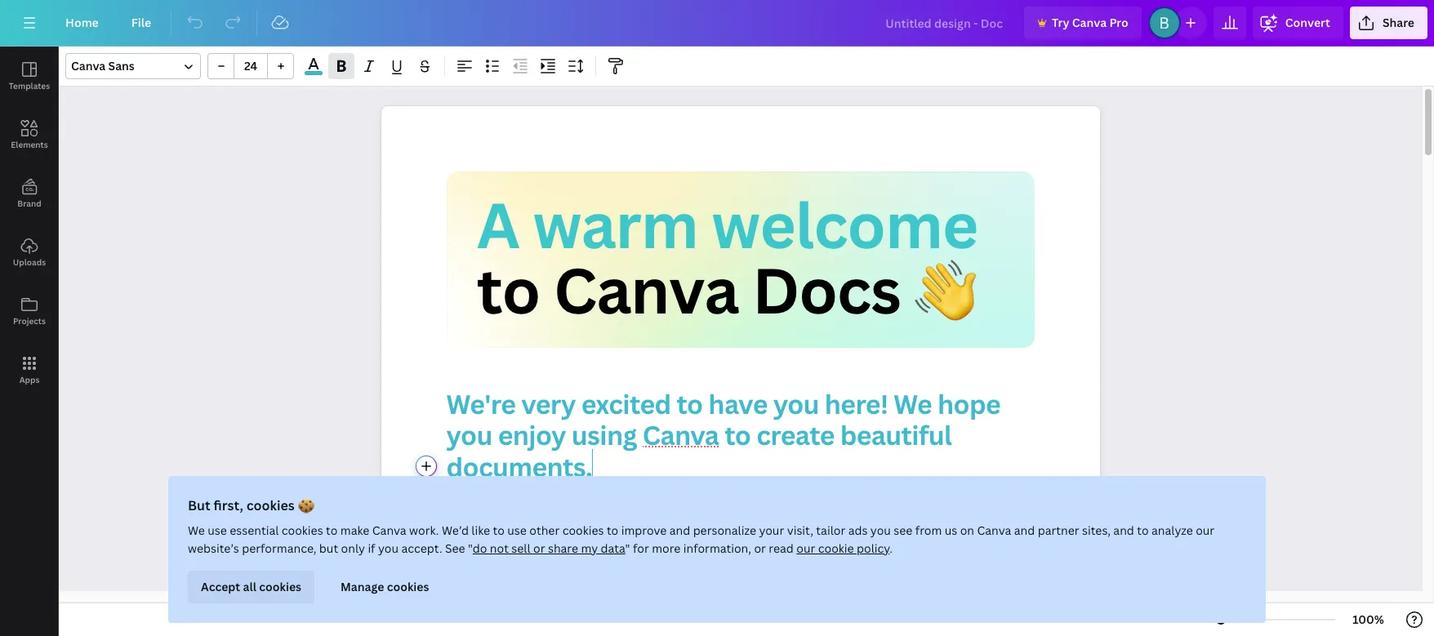 Task type: locate. For each thing, give the bounding box(es) containing it.
1 vertical spatial our
[[797, 541, 815, 556]]

and right sites,
[[1114, 523, 1134, 538]]

you up policy at the right bottom of page
[[871, 523, 891, 538]]

uploads button
[[0, 223, 59, 282]]

cookies up my
[[563, 523, 604, 538]]

1 " from the left
[[468, 541, 473, 556]]

0 horizontal spatial use
[[208, 523, 227, 538]]

1 use from the left
[[208, 523, 227, 538]]

use up website's on the bottom of the page
[[208, 523, 227, 538]]

and up do not sell or share my data " for more information, or read our cookie policy .
[[670, 523, 690, 538]]

on
[[960, 523, 975, 538]]

use up sell
[[507, 523, 527, 538]]

our
[[1196, 523, 1215, 538], [797, 541, 815, 556]]

1 horizontal spatial and
[[1014, 523, 1035, 538]]

from
[[916, 523, 942, 538]]

we inside we use essential cookies to make canva work. we'd like to use other cookies to improve and personalize your visit, tailor ads you see from us on canva and partner sites, and to analyze our website's performance, but only if you accept. see "
[[188, 523, 205, 538]]

we up website's on the bottom of the page
[[188, 523, 205, 538]]

but first, cookies 🍪
[[188, 497, 314, 515]]

1 vertical spatial we
[[188, 523, 205, 538]]

our right "analyze"
[[1196, 523, 1215, 538]]

.
[[890, 541, 893, 556]]

or right sell
[[533, 541, 545, 556]]

0 horizontal spatial our
[[797, 541, 815, 556]]

1 and from the left
[[670, 523, 690, 538]]

think
[[617, 499, 652, 520]]

2 horizontal spatial and
[[1114, 523, 1134, 538]]

"
[[468, 541, 473, 556], [625, 541, 630, 556]]

ads
[[848, 523, 868, 538]]

love:
[[697, 499, 731, 520]]

use
[[208, 523, 227, 538], [507, 523, 527, 538]]

our down the visit,
[[797, 541, 815, 556]]

essential
[[230, 523, 279, 538]]

welcome
[[711, 182, 978, 267]]

1 horizontal spatial we
[[894, 386, 932, 421]]

to
[[476, 247, 540, 332], [677, 386, 703, 421], [725, 418, 751, 453], [326, 523, 338, 538], [493, 523, 505, 538], [607, 523, 619, 538], [1137, 523, 1149, 538]]

we use essential cookies to make canva work. we'd like to use other cookies to improve and personalize your visit, tailor ads you see from us on canva and partner sites, and to analyze our website's performance, but only if you accept. see "
[[188, 523, 1215, 556]]

1 horizontal spatial or
[[754, 541, 766, 556]]

a warm welcome
[[476, 182, 978, 267]]

1.
[[446, 561, 467, 596]]

0 horizontal spatial "
[[468, 541, 473, 556]]

Design title text field
[[873, 7, 1018, 39]]

beautiful
[[840, 418, 952, 453]]

accept.
[[401, 541, 442, 556]]

sans
[[108, 58, 135, 74]]

canva
[[1072, 15, 1107, 30], [71, 58, 106, 74], [553, 247, 738, 332], [643, 418, 719, 453], [372, 523, 407, 538], [977, 523, 1012, 538]]

share button
[[1350, 7, 1428, 39]]

– – number field
[[239, 58, 262, 74]]

1 or from the left
[[533, 541, 545, 556]]

manage
[[341, 579, 384, 595]]

file button
[[118, 7, 164, 39]]

" left for on the left of page
[[625, 541, 630, 556]]

group
[[207, 53, 294, 79]]

+
[[588, 561, 602, 596]]

you right if
[[378, 541, 399, 556]]

apps
[[19, 374, 40, 386]]

your
[[759, 523, 784, 538]]

we
[[894, 386, 932, 421], [188, 523, 205, 538]]

or left read
[[754, 541, 766, 556]]

we're
[[446, 386, 516, 421]]

website's
[[188, 541, 239, 556]]

more
[[652, 541, 681, 556]]

canva inside button
[[1072, 15, 1107, 30]]

0 horizontal spatial we
[[188, 523, 205, 538]]

#0fb8ce image
[[305, 71, 322, 75]]

🍪
[[298, 497, 314, 515]]

3 and from the left
[[1114, 523, 1134, 538]]

0 horizontal spatial and
[[670, 523, 690, 538]]

and left the "partner"
[[1014, 523, 1035, 538]]

1 horizontal spatial use
[[507, 523, 527, 538]]

us
[[945, 523, 958, 538]]

" right see
[[468, 541, 473, 556]]

my
[[581, 541, 598, 556]]

only
[[341, 541, 365, 556]]

0 vertical spatial we
[[894, 386, 932, 421]]

0 vertical spatial our
[[1196, 523, 1215, 538]]

are
[[484, 499, 506, 520]]

information,
[[684, 541, 752, 556]]

cookies right all
[[259, 579, 301, 595]]

you'll
[[656, 499, 694, 520]]

analyze
[[1152, 523, 1193, 538]]

1 horizontal spatial our
[[1196, 523, 1215, 538]]

see
[[445, 541, 465, 556]]

2 " from the left
[[625, 541, 630, 556]]

do
[[473, 541, 487, 556]]

you right the "have"
[[773, 386, 819, 421]]

0 horizontal spatial or
[[533, 541, 545, 556]]

to canva docs 👋
[[476, 247, 976, 332]]

here
[[446, 499, 480, 520]]

projects
[[13, 315, 46, 327]]

we inside we're very excited to have you here! we hope you enjoy using canva to create beautiful documents.
[[894, 386, 932, 421]]

accept all cookies button
[[188, 571, 315, 604]]

brand button
[[0, 164, 59, 223]]

cookies
[[246, 497, 295, 515], [282, 523, 323, 538], [563, 523, 604, 538], [259, 579, 301, 595], [387, 579, 429, 595]]

we left hope
[[894, 386, 932, 421]]

file
[[131, 15, 151, 30]]

here are six features we think you'll love:
[[446, 499, 731, 520]]

None text field
[[381, 106, 1100, 636]]

canva inside dropdown button
[[71, 58, 106, 74]]

and
[[670, 523, 690, 538], [1014, 523, 1035, 538], [1114, 523, 1134, 538]]

warm
[[533, 182, 698, 267]]

elements
[[11, 139, 48, 150]]

very
[[521, 386, 576, 421]]

enjoy
[[498, 418, 566, 453]]

100% button
[[1342, 607, 1395, 633]]

templates button
[[0, 47, 59, 105]]

cookies up essential
[[246, 497, 295, 515]]

1 horizontal spatial "
[[625, 541, 630, 556]]

2 and from the left
[[1014, 523, 1035, 538]]



Task type: vqa. For each thing, say whether or not it's contained in the screenshot.
happiness
no



Task type: describe. For each thing, give the bounding box(es) containing it.
first,
[[214, 497, 243, 515]]

home
[[65, 15, 99, 30]]

for
[[633, 541, 649, 556]]

convert
[[1286, 15, 1331, 30]]

1. meet the + button
[[446, 561, 692, 596]]

we're very excited to have you here! we hope you enjoy using canva to create beautiful documents.
[[446, 386, 1006, 484]]

try
[[1052, 15, 1070, 30]]

create
[[757, 418, 835, 453]]

a
[[476, 182, 519, 267]]

hope
[[938, 386, 1001, 421]]

features
[[531, 499, 590, 520]]

manage cookies button
[[328, 571, 442, 604]]

share
[[548, 541, 578, 556]]

sell
[[512, 541, 531, 556]]

policy
[[857, 541, 890, 556]]

brand
[[17, 198, 41, 209]]

other
[[530, 523, 560, 538]]

cookies down accept.
[[387, 579, 429, 595]]

uploads
[[13, 256, 46, 268]]

all
[[243, 579, 256, 595]]

have
[[708, 386, 768, 421]]

none text field containing a warm welcome
[[381, 106, 1100, 636]]

partner
[[1038, 523, 1080, 538]]

but first, cookies 🍪 dialog
[[168, 476, 1266, 623]]

main menu bar
[[0, 0, 1434, 47]]

visit,
[[787, 523, 814, 538]]

accept
[[201, 579, 240, 595]]

work.
[[409, 523, 439, 538]]

button
[[607, 561, 692, 596]]

100%
[[1353, 612, 1384, 627]]

2 use from the left
[[507, 523, 527, 538]]

personalize
[[693, 523, 756, 538]]

data
[[601, 541, 625, 556]]

convert button
[[1253, 7, 1344, 39]]

performance,
[[242, 541, 316, 556]]

we'd
[[442, 523, 469, 538]]

using
[[572, 418, 637, 453]]

we
[[593, 499, 613, 520]]

but
[[319, 541, 338, 556]]

not
[[490, 541, 509, 556]]

do not sell or share my data link
[[473, 541, 625, 556]]

👋
[[914, 247, 976, 332]]

excited
[[581, 386, 671, 421]]

pro
[[1110, 15, 1129, 30]]

side panel tab list
[[0, 47, 59, 399]]

see
[[894, 523, 913, 538]]

six
[[510, 499, 528, 520]]

manage cookies
[[341, 579, 429, 595]]

templates
[[9, 80, 50, 91]]

cookie
[[818, 541, 854, 556]]

canva sans
[[71, 58, 135, 74]]

projects button
[[0, 282, 59, 341]]

sites,
[[1082, 523, 1111, 538]]

" inside we use essential cookies to make canva work. we'd like to use other cookies to improve and personalize your visit, tailor ads you see from us on canva and partner sites, and to analyze our website's performance, but only if you accept. see "
[[468, 541, 473, 556]]

if
[[368, 541, 375, 556]]

docs
[[752, 247, 900, 332]]

documents.
[[446, 449, 592, 484]]

do not sell or share my data " for more information, or read our cookie policy .
[[473, 541, 893, 556]]

try canva pro
[[1052, 15, 1129, 30]]

our cookie policy link
[[797, 541, 890, 556]]

but
[[188, 497, 211, 515]]

the
[[542, 561, 583, 596]]

accept all cookies
[[201, 579, 301, 595]]

canva sans button
[[65, 53, 201, 79]]

our inside we use essential cookies to make canva work. we'd like to use other cookies to improve and personalize your visit, tailor ads you see from us on canva and partner sites, and to analyze our website's performance, but only if you accept. see "
[[1196, 523, 1215, 538]]

share
[[1383, 15, 1415, 30]]

cookies down '🍪'
[[282, 523, 323, 538]]

meet
[[473, 561, 536, 596]]

canva inside we're very excited to have you here! we hope you enjoy using canva to create beautiful documents.
[[643, 418, 719, 453]]

home link
[[52, 7, 112, 39]]

improve
[[621, 523, 667, 538]]

here!
[[825, 386, 888, 421]]

you left enjoy at the bottom left of page
[[446, 418, 492, 453]]

like
[[472, 523, 490, 538]]

2 or from the left
[[754, 541, 766, 556]]

make
[[340, 523, 370, 538]]

tailor
[[816, 523, 846, 538]]



